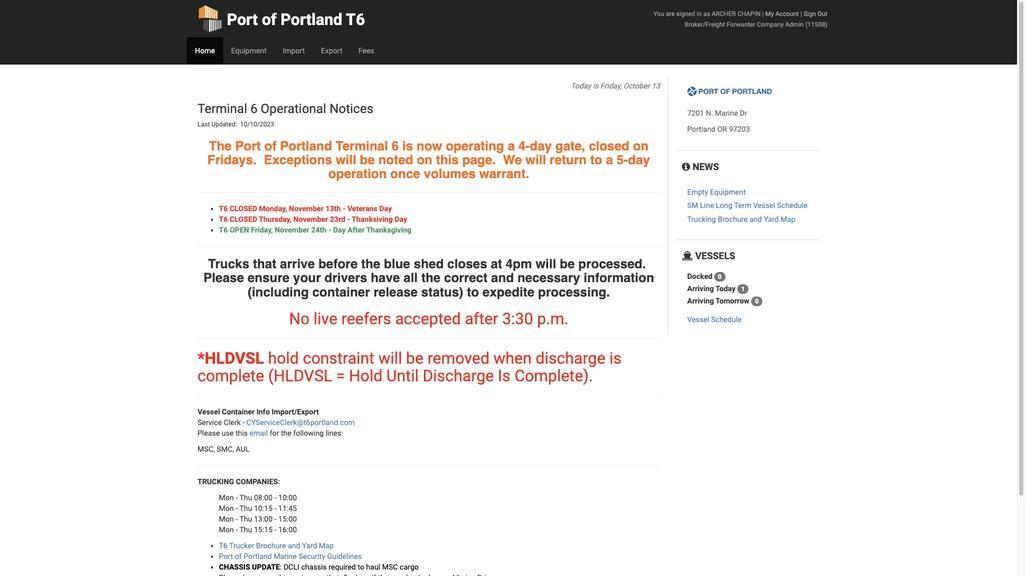 Task type: locate. For each thing, give the bounding box(es) containing it.
port up 'chassis'
[[219, 553, 233, 561]]

schedule
[[777, 202, 808, 210], [711, 316, 742, 324]]

(hldvsl
[[268, 367, 332, 385]]

0 vertical spatial schedule
[[777, 202, 808, 210]]

equipment right home
[[231, 46, 267, 55]]

yard up security
[[302, 542, 317, 550]]

0 horizontal spatial 6
[[250, 101, 258, 116]]

map inside t6 trucker brochure and yard map port of portland marine security guidelines chassis update : dcli chassis required to haul msc cargo
[[319, 542, 334, 550]]

to inside trucks that arrive before the blue shed closes at 4pm will be processed. please ensure your drivers have all the correct and necessary information (including container release status) to expedite processing.
[[467, 285, 479, 300]]

2 horizontal spatial day
[[395, 215, 407, 224]]

t6 trucker brochure and yard map port of portland marine security guidelines chassis update : dcli chassis required to haul msc cargo
[[219, 542, 419, 572]]

vessel up the service
[[198, 408, 220, 416]]

6 up the 10/10/2023
[[250, 101, 258, 116]]

2 | from the left
[[801, 10, 802, 18]]

10:00
[[278, 494, 297, 502]]

day
[[530, 139, 552, 154], [628, 153, 650, 168]]

1 vertical spatial brochure
[[256, 542, 286, 550]]

terminal up last
[[198, 101, 247, 116]]

the right "all"
[[421, 271, 441, 286]]

is right discharge
[[609, 349, 622, 368]]

email
[[250, 429, 268, 438]]

1 vertical spatial closed
[[230, 215, 257, 224]]

1 horizontal spatial today
[[716, 284, 736, 293]]

to left haul
[[358, 563, 364, 572]]

schedule down tomorrow
[[711, 316, 742, 324]]

map up security
[[319, 542, 334, 550]]

1 | from the left
[[762, 10, 764, 18]]

be up processing.
[[560, 257, 575, 272]]

0 vertical spatial of
[[262, 10, 277, 29]]

last
[[198, 121, 210, 128]]

t6 closed monday, november 13th - veterans day t6 closed thursday, november 23rd - thanksiving day t6 open friday, november 24th - day after thanksgiving
[[219, 204, 412, 234]]

map
[[781, 215, 796, 224], [319, 542, 334, 550]]

accepted
[[395, 310, 461, 328]]

will right exceptions at the top of page
[[336, 153, 356, 168]]

port down the 10/10/2023
[[235, 139, 261, 154]]

map down sm line long term vessel schedule link
[[781, 215, 796, 224]]

1 arriving from the top
[[687, 284, 714, 293]]

1 horizontal spatial vessel
[[687, 316, 709, 324]]

line
[[700, 202, 714, 210]]

1 horizontal spatial marine
[[715, 109, 738, 118]]

1 horizontal spatial this
[[436, 153, 459, 168]]

a
[[508, 139, 515, 154], [606, 153, 613, 168]]

schedule right term
[[777, 202, 808, 210]]

1 mon from the top
[[219, 494, 234, 502]]

1 vertical spatial map
[[319, 542, 334, 550]]

0 horizontal spatial 0
[[718, 273, 722, 281]]

4pm
[[506, 257, 532, 272]]

vessel inside vessel container info import/export service clerk - cyserviceclerk@t6portland.com please use this email for the following lines:
[[198, 408, 220, 416]]

cyserviceclerk@t6portland.com link
[[246, 419, 355, 427]]

(11508)
[[805, 21, 828, 28]]

1 horizontal spatial be
[[406, 349, 424, 368]]

noted
[[378, 153, 413, 168]]

portland down terminal 6 operational notices last updated:  10/10/2023
[[280, 139, 332, 154]]

- right 13th
[[343, 204, 346, 213]]

1 horizontal spatial to
[[467, 285, 479, 300]]

0 vertical spatial terminal
[[198, 101, 247, 116]]

november
[[289, 204, 324, 213], [293, 215, 328, 224], [275, 226, 309, 234]]

0 horizontal spatial be
[[360, 153, 375, 168]]

blue
[[384, 257, 410, 272]]

1 horizontal spatial brochure
[[718, 215, 748, 224]]

please left that
[[203, 271, 244, 286]]

port of portland t6
[[227, 10, 365, 29]]

2 vertical spatial port
[[219, 553, 233, 561]]

yard down sm line long term vessel schedule link
[[764, 215, 779, 224]]

- down trucking companies:
[[236, 494, 238, 502]]

1 vertical spatial marine
[[274, 553, 297, 561]]

friday, left october
[[600, 82, 622, 90]]

0 vertical spatial 0
[[718, 273, 722, 281]]

export button
[[313, 37, 350, 64]]

0 vertical spatial is
[[593, 82, 599, 90]]

marine up or
[[715, 109, 738, 118]]

0 right tomorrow
[[755, 298, 759, 305]]

1 closed from the top
[[230, 204, 257, 213]]

0 horizontal spatial marine
[[274, 553, 297, 561]]

1 vertical spatial please
[[198, 429, 220, 438]]

chassis
[[301, 563, 327, 572]]

4-
[[518, 139, 530, 154]]

1 vertical spatial be
[[560, 257, 575, 272]]

1 vertical spatial vessel
[[687, 316, 709, 324]]

vessel inside empty equipment sm line long term vessel schedule trucking brochure and yard map
[[753, 202, 775, 210]]

1 horizontal spatial yard
[[764, 215, 779, 224]]

1 horizontal spatial schedule
[[777, 202, 808, 210]]

| left my
[[762, 10, 764, 18]]

sign out link
[[804, 10, 828, 18]]

|
[[762, 10, 764, 18], [801, 10, 802, 18]]

1 horizontal spatial |
[[801, 10, 802, 18]]

be down accepted
[[406, 349, 424, 368]]

on right '5-'
[[633, 139, 649, 154]]

2 vertical spatial of
[[235, 553, 242, 561]]

6 inside 'the port of portland terminal 6 is now operating a 4-day gate, closed on fridays .  exceptions will be noted on this page.  we will return to a 5-day operation once volumes warrant.'
[[392, 139, 399, 154]]

vessel container info import/export service clerk - cyserviceclerk@t6portland.com please use this email for the following lines:
[[198, 408, 355, 438]]

thu up trucker
[[239, 526, 252, 534]]

| left sign
[[801, 10, 802, 18]]

this inside 'the port of portland terminal 6 is now operating a 4-day gate, closed on fridays .  exceptions will be noted on this page.  we will return to a 5-day operation once volumes warrant.'
[[436, 153, 459, 168]]

2 horizontal spatial and
[[750, 215, 762, 224]]

portland down 7201
[[687, 125, 716, 134]]

1 vertical spatial friday,
[[251, 226, 273, 234]]

:
[[280, 563, 282, 572]]

0 vertical spatial closed
[[230, 204, 257, 213]]

guidelines
[[327, 553, 362, 561]]

of down trucker
[[235, 553, 242, 561]]

2 horizontal spatial vessel
[[753, 202, 775, 210]]

haul
[[366, 563, 380, 572]]

of up equipment dropdown button
[[262, 10, 277, 29]]

forwarder
[[727, 21, 755, 28]]

- left 16:00
[[274, 526, 277, 534]]

0
[[718, 273, 722, 281], [755, 298, 759, 305]]

2 vertical spatial to
[[358, 563, 364, 572]]

1 vertical spatial to
[[467, 285, 479, 300]]

a left 4-
[[508, 139, 515, 154]]

portland up the update
[[244, 553, 272, 561]]

this inside vessel container info import/export service clerk - cyserviceclerk@t6portland.com please use this email for the following lines:
[[236, 429, 248, 438]]

complete).
[[515, 367, 593, 385]]

3 mon from the top
[[219, 515, 234, 524]]

1 vertical spatial november
[[293, 215, 328, 224]]

6 inside terminal 6 operational notices last updated:  10/10/2023
[[250, 101, 258, 116]]

marine up :
[[274, 553, 297, 561]]

is inside hold constraint will be removed when discharge is complete (hldvsl = hold until discharge is complete).
[[609, 349, 622, 368]]

day up thanksiving
[[379, 204, 392, 213]]

cargo
[[400, 563, 419, 572]]

and right correct
[[491, 271, 514, 286]]

t6 left trucker
[[219, 542, 228, 550]]

necessary
[[518, 271, 580, 286]]

equipment button
[[223, 37, 275, 64]]

when
[[494, 349, 532, 368]]

trucking
[[198, 478, 234, 486]]

fridays
[[207, 153, 253, 168]]

0 horizontal spatial this
[[236, 429, 248, 438]]

correct
[[444, 271, 488, 286]]

1 vertical spatial today
[[716, 284, 736, 293]]

1 horizontal spatial is
[[593, 82, 599, 90]]

info
[[257, 408, 270, 416]]

of down the 10/10/2023
[[264, 139, 277, 154]]

2 horizontal spatial be
[[560, 257, 575, 272]]

will down reefers
[[378, 349, 402, 368]]

to
[[590, 153, 602, 168], [467, 285, 479, 300], [358, 563, 364, 572]]

day down '23rd'
[[333, 226, 346, 234]]

the inside vessel container info import/export service clerk - cyserviceclerk@t6portland.com please use this email for the following lines:
[[281, 429, 291, 438]]

and inside t6 trucker brochure and yard map port of portland marine security guidelines chassis update : dcli chassis required to haul msc cargo
[[288, 542, 300, 550]]

0 vertical spatial today
[[571, 82, 591, 90]]

1 vertical spatial is
[[402, 139, 413, 154]]

will inside hold constraint will be removed when discharge is complete (hldvsl = hold until discharge is complete).
[[378, 349, 402, 368]]

required
[[329, 563, 356, 572]]

update
[[252, 563, 280, 572]]

msc
[[382, 563, 398, 572]]

and up 'port of portland marine security guidelines' link
[[288, 542, 300, 550]]

day left info circle image
[[628, 153, 650, 168]]

terminal inside 'the port of portland terminal 6 is now operating a 4-day gate, closed on fridays .  exceptions will be noted on this page.  we will return to a 5-day operation once volumes warrant.'
[[336, 139, 388, 154]]

t6
[[346, 10, 365, 29], [219, 204, 228, 213], [219, 215, 228, 224], [219, 226, 228, 234], [219, 542, 228, 550]]

once
[[390, 167, 420, 182]]

the left blue
[[361, 257, 380, 272]]

security
[[299, 553, 325, 561]]

2 horizontal spatial to
[[590, 153, 602, 168]]

use
[[222, 429, 234, 438]]

is
[[498, 367, 511, 385]]

to up after at the bottom left
[[467, 285, 479, 300]]

we
[[503, 153, 522, 168]]

0 horizontal spatial today
[[571, 82, 591, 90]]

1 vertical spatial of
[[264, 139, 277, 154]]

0 vertical spatial day
[[379, 204, 392, 213]]

0 vertical spatial map
[[781, 215, 796, 224]]

until
[[386, 367, 419, 385]]

and down sm line long term vessel schedule link
[[750, 215, 762, 224]]

your
[[293, 271, 321, 286]]

1 vertical spatial and
[[491, 271, 514, 286]]

1 horizontal spatial equipment
[[710, 188, 746, 197]]

thu left 10:15
[[239, 505, 252, 513]]

is left october
[[593, 82, 599, 90]]

1 vertical spatial this
[[236, 429, 248, 438]]

1 vertical spatial schedule
[[711, 316, 742, 324]]

day up "thanksgiving"
[[395, 215, 407, 224]]

the right for
[[281, 429, 291, 438]]

08:00
[[254, 494, 273, 502]]

- inside vessel container info import/export service clerk - cyserviceclerk@t6portland.com please use this email for the following lines:
[[243, 419, 245, 427]]

1 horizontal spatial map
[[781, 215, 796, 224]]

brochure inside empty equipment sm line long term vessel schedule trucking brochure and yard map
[[718, 215, 748, 224]]

to left '5-'
[[590, 153, 602, 168]]

7201 n. marine dr
[[687, 109, 747, 118]]

1 horizontal spatial the
[[361, 257, 380, 272]]

0 horizontal spatial friday,
[[251, 226, 273, 234]]

be inside trucks that arrive before the blue shed closes at 4pm will be processed. please ensure your drivers have all the correct and necessary information (including container release status) to expedite processing.
[[560, 257, 575, 272]]

- left 10:00
[[274, 494, 277, 502]]

0 vertical spatial port
[[227, 10, 258, 29]]

marine inside t6 trucker brochure and yard map port of portland marine security guidelines chassis update : dcli chassis required to haul msc cargo
[[274, 553, 297, 561]]

1 vertical spatial 6
[[392, 139, 399, 154]]

please down the service
[[198, 429, 220, 438]]

monday,
[[259, 204, 287, 213]]

1 vertical spatial yard
[[302, 542, 317, 550]]

no live reefers accepted after 3:30 p.m.
[[289, 310, 569, 328]]

1 vertical spatial terminal
[[336, 139, 388, 154]]

is left now at left
[[402, 139, 413, 154]]

this right "use" at the bottom of page
[[236, 429, 248, 438]]

brochure down 15:15 at the left
[[256, 542, 286, 550]]

will right 4pm
[[536, 257, 556, 272]]

0 horizontal spatial brochure
[[256, 542, 286, 550]]

thanksiving
[[352, 215, 393, 224]]

(including
[[248, 285, 309, 300]]

1 horizontal spatial day
[[379, 204, 392, 213]]

0 horizontal spatial vessel
[[198, 408, 220, 416]]

1 horizontal spatial 0
[[755, 298, 759, 305]]

t6 up the fees dropdown button
[[346, 10, 365, 29]]

trucker
[[229, 542, 254, 550]]

thu down trucking companies:
[[239, 494, 252, 502]]

0 horizontal spatial yard
[[302, 542, 317, 550]]

- up trucker
[[236, 526, 238, 534]]

on right noted
[[417, 153, 433, 168]]

will inside trucks that arrive before the blue shed closes at 4pm will be processed. please ensure your drivers have all the correct and necessary information (including container release status) to expedite processing.
[[536, 257, 556, 272]]

day left gate,
[[530, 139, 552, 154]]

0 horizontal spatial and
[[288, 542, 300, 550]]

6 up once
[[392, 139, 399, 154]]

0 horizontal spatial the
[[281, 429, 291, 438]]

be left noted
[[360, 153, 375, 168]]

brochure
[[718, 215, 748, 224], [256, 542, 286, 550]]

0 vertical spatial 6
[[250, 101, 258, 116]]

0 vertical spatial equipment
[[231, 46, 267, 55]]

0 vertical spatial be
[[360, 153, 375, 168]]

my account link
[[765, 10, 799, 18]]

0 horizontal spatial map
[[319, 542, 334, 550]]

4 thu from the top
[[239, 526, 252, 534]]

archer
[[712, 10, 736, 18]]

2 vertical spatial day
[[333, 226, 346, 234]]

equipment up long
[[710, 188, 746, 197]]

=
[[336, 367, 345, 385]]

- left the 15:00
[[274, 515, 277, 524]]

0 horizontal spatial equipment
[[231, 46, 267, 55]]

will
[[336, 153, 356, 168], [526, 153, 546, 168], [536, 257, 556, 272], [378, 349, 402, 368]]

brochure down long
[[718, 215, 748, 224]]

0 vertical spatial to
[[590, 153, 602, 168]]

dr
[[740, 109, 747, 118]]

2 arriving from the top
[[687, 297, 714, 305]]

1 thu from the top
[[239, 494, 252, 502]]

yard
[[764, 215, 779, 224], [302, 542, 317, 550]]

arriving down docked
[[687, 284, 714, 293]]

after
[[465, 310, 498, 328]]

friday, down the thursday,
[[251, 226, 273, 234]]

2 vertical spatial be
[[406, 349, 424, 368]]

0 horizontal spatial terminal
[[198, 101, 247, 116]]

- right clerk
[[243, 419, 245, 427]]

release
[[374, 285, 418, 300]]

port inside 'the port of portland terminal 6 is now operating a 4-day gate, closed on fridays .  exceptions will be noted on this page.  we will return to a 5-day operation once volumes warrant.'
[[235, 139, 261, 154]]

1 vertical spatial equipment
[[710, 188, 746, 197]]

2 closed from the top
[[230, 215, 257, 224]]

2 vertical spatial and
[[288, 542, 300, 550]]

0 vertical spatial arriving
[[687, 284, 714, 293]]

port up equipment dropdown button
[[227, 10, 258, 29]]

this right once
[[436, 153, 459, 168]]

0 horizontal spatial |
[[762, 10, 764, 18]]

a left '5-'
[[606, 153, 613, 168]]

vessel down docked 0 arriving today 1 arriving tomorrow 0
[[687, 316, 709, 324]]

0 right docked
[[718, 273, 722, 281]]

thu left 13:00 on the left
[[239, 515, 252, 524]]

to inside 'the port of portland terminal 6 is now operating a 4-day gate, closed on fridays .  exceptions will be noted on this page.  we will return to a 5-day operation once volumes warrant.'
[[590, 153, 602, 168]]

1 horizontal spatial 6
[[392, 139, 399, 154]]

1 vertical spatial day
[[395, 215, 407, 224]]

0 vertical spatial friday,
[[600, 82, 622, 90]]

removed
[[428, 349, 490, 368]]

chassis
[[219, 563, 250, 572]]

1 vertical spatial port
[[235, 139, 261, 154]]

2 horizontal spatial the
[[421, 271, 441, 286]]

terminal up operation
[[336, 139, 388, 154]]

0 vertical spatial and
[[750, 215, 762, 224]]

now
[[417, 139, 442, 154]]

portland up import at left top
[[281, 10, 342, 29]]

1 vertical spatial arriving
[[687, 297, 714, 305]]

0 vertical spatial this
[[436, 153, 459, 168]]

2 vertical spatial vessel
[[198, 408, 220, 416]]

vessel right term
[[753, 202, 775, 210]]

vessel schedule link
[[687, 316, 742, 324]]

cyserviceclerk@t6portland.com
[[246, 419, 355, 427]]

2 horizontal spatial is
[[609, 349, 622, 368]]

1 horizontal spatial friday,
[[600, 82, 622, 90]]

0 vertical spatial brochure
[[718, 215, 748, 224]]

mon
[[219, 494, 234, 502], [219, 505, 234, 513], [219, 515, 234, 524], [219, 526, 234, 534]]

arriving up vessel schedule
[[687, 297, 714, 305]]

thu
[[239, 494, 252, 502], [239, 505, 252, 513], [239, 515, 252, 524], [239, 526, 252, 534]]



Task type: vqa. For each thing, say whether or not it's contained in the screenshot.
0
yes



Task type: describe. For each thing, give the bounding box(es) containing it.
processed.
[[578, 257, 646, 272]]

have
[[371, 271, 400, 286]]

- left 13:00 on the left
[[236, 515, 238, 524]]

expedite
[[483, 285, 535, 300]]

warrant.
[[479, 167, 529, 182]]

15:00
[[278, 515, 297, 524]]

news
[[690, 161, 719, 173]]

ship image
[[682, 252, 693, 261]]

please inside vessel container info import/export service clerk - cyserviceclerk@t6portland.com please use this email for the following lines:
[[198, 429, 220, 438]]

t6 inside t6 trucker brochure and yard map port of portland marine security guidelines chassis update : dcli chassis required to haul msc cargo
[[219, 542, 228, 550]]

3:30
[[502, 310, 533, 328]]

13:00
[[254, 515, 273, 524]]

admin
[[785, 21, 804, 28]]

company
[[757, 21, 784, 28]]

empty equipment sm line long term vessel schedule trucking brochure and yard map
[[687, 188, 808, 224]]

13
[[652, 82, 660, 90]]

t6 up trucks
[[219, 215, 228, 224]]

2 mon from the top
[[219, 505, 234, 513]]

arrive
[[280, 257, 315, 272]]

4 mon from the top
[[219, 526, 234, 534]]

friday, inside t6 closed monday, november 13th - veterans day t6 closed thursday, november 23rd - thanksiving day t6 open friday, november 24th - day after thanksgiving
[[251, 226, 273, 234]]

1 horizontal spatial day
[[628, 153, 650, 168]]

service
[[198, 419, 222, 427]]

to inside t6 trucker brochure and yard map port of portland marine security guidelines chassis update : dcli chassis required to haul msc cargo
[[358, 563, 364, 572]]

equipment inside dropdown button
[[231, 46, 267, 55]]

be inside 'the port of portland terminal 6 is now operating a 4-day gate, closed on fridays .  exceptions will be noted on this page.  we will return to a 5-day operation once volumes warrant.'
[[360, 153, 375, 168]]

yard inside t6 trucker brochure and yard map port of portland marine security guidelines chassis update : dcli chassis required to haul msc cargo
[[302, 542, 317, 550]]

hold
[[268, 349, 299, 368]]

23rd
[[330, 215, 345, 224]]

1 horizontal spatial a
[[606, 153, 613, 168]]

map inside empty equipment sm line long term vessel schedule trucking brochure and yard map
[[781, 215, 796, 224]]

you are signed in as archer chapin | my account | sign out broker/freight forwarder company admin (11508)
[[654, 10, 828, 28]]

msc,
[[198, 445, 215, 454]]

portland inside t6 trucker brochure and yard map port of portland marine security guidelines chassis update : dcli chassis required to haul msc cargo
[[244, 553, 272, 561]]

trucks that arrive before the blue shed closes at 4pm will be processed. please ensure your drivers have all the correct and necessary information (including container release status) to expedite processing.
[[203, 257, 654, 300]]

- left 11:45
[[274, 505, 277, 513]]

import/export
[[272, 408, 319, 416]]

and inside empty equipment sm line long term vessel schedule trucking brochure and yard map
[[750, 215, 762, 224]]

closed
[[589, 139, 630, 154]]

port of portland t6 link
[[198, 0, 365, 37]]

return
[[550, 153, 587, 168]]

tomorrow
[[716, 297, 749, 305]]

account
[[776, 10, 799, 18]]

1
[[741, 286, 745, 293]]

as
[[703, 10, 710, 18]]

at
[[491, 257, 502, 272]]

home button
[[187, 37, 223, 64]]

no
[[289, 310, 310, 328]]

notices
[[330, 101, 373, 116]]

2 vertical spatial november
[[275, 226, 309, 234]]

that
[[253, 257, 276, 272]]

24th
[[311, 226, 327, 234]]

is inside 'the port of portland terminal 6 is now operating a 4-day gate, closed on fridays .  exceptions will be noted on this page.  we will return to a 5-day operation once volumes warrant.'
[[402, 139, 413, 154]]

complete
[[198, 367, 264, 385]]

aul
[[236, 445, 250, 454]]

schedule inside empty equipment sm line long term vessel schedule trucking brochure and yard map
[[777, 202, 808, 210]]

yard inside empty equipment sm line long term vessel schedule trucking brochure and yard map
[[764, 215, 779, 224]]

- left 10:15
[[236, 505, 238, 513]]

mon - thu 08:00 - 10:00 mon - thu 10:15 - 11:45 mon - thu 13:00 - 15:00 mon - thu 15:15 - 16:00
[[219, 494, 297, 534]]

msc, smc, aul
[[198, 445, 250, 454]]

clerk
[[224, 419, 241, 427]]

2 thu from the top
[[239, 505, 252, 513]]

t6 trucker brochure and yard map link
[[219, 542, 334, 550]]

3 thu from the top
[[239, 515, 252, 524]]

my
[[765, 10, 774, 18]]

5-
[[617, 153, 628, 168]]

ensure
[[248, 271, 290, 286]]

p.m.
[[537, 310, 569, 328]]

hold
[[349, 367, 383, 385]]

0 horizontal spatial day
[[530, 139, 552, 154]]

0 horizontal spatial on
[[417, 153, 433, 168]]

be inside hold constraint will be removed when discharge is complete (hldvsl = hold until discharge is complete).
[[406, 349, 424, 368]]

after
[[348, 226, 365, 234]]

status)
[[421, 285, 463, 300]]

n.
[[706, 109, 713, 118]]

0 horizontal spatial day
[[333, 226, 346, 234]]

info circle image
[[682, 162, 690, 172]]

processing.
[[538, 285, 610, 300]]

discharge
[[423, 367, 494, 385]]

equipment inside empty equipment sm line long term vessel schedule trucking brochure and yard map
[[710, 188, 746, 197]]

signed
[[676, 10, 695, 18]]

home
[[195, 46, 215, 55]]

following
[[293, 429, 324, 438]]

sm line long term vessel schedule link
[[687, 202, 808, 210]]

import
[[283, 46, 305, 55]]

13th
[[326, 204, 341, 213]]

trucking brochure and yard map link
[[687, 215, 796, 224]]

trucking companies:
[[198, 478, 280, 486]]

portland inside 'the port of portland terminal 6 is now operating a 4-day gate, closed on fridays .  exceptions will be noted on this page.  we will return to a 5-day operation once volumes warrant.'
[[280, 139, 332, 154]]

- right '23rd'
[[347, 215, 350, 224]]

port of portland t6 image
[[687, 87, 773, 97]]

please inside trucks that arrive before the blue shed closes at 4pm will be processed. please ensure your drivers have all the correct and necessary information (including container release status) to expedite processing.
[[203, 271, 244, 286]]

terminal inside terminal 6 operational notices last updated:  10/10/2023
[[198, 101, 247, 116]]

vessel for vessel schedule
[[687, 316, 709, 324]]

broker/freight
[[685, 21, 725, 28]]

lines:
[[326, 429, 343, 438]]

sign
[[804, 10, 816, 18]]

0 vertical spatial november
[[289, 204, 324, 213]]

of inside t6 trucker brochure and yard map port of portland marine security guidelines chassis update : dcli chassis required to haul msc cargo
[[235, 553, 242, 561]]

0 horizontal spatial schedule
[[711, 316, 742, 324]]

t6 down fridays
[[219, 204, 228, 213]]

vessel for vessel container info import/export service clerk - cyserviceclerk@t6portland.com please use this email for the following lines:
[[198, 408, 220, 416]]

1 horizontal spatial on
[[633, 139, 649, 154]]

hold constraint will be removed when discharge is complete (hldvsl = hold until discharge is complete).
[[198, 349, 622, 385]]

0 vertical spatial marine
[[715, 109, 738, 118]]

today is friday, october 13
[[571, 82, 660, 90]]

import button
[[275, 37, 313, 64]]

vessels
[[693, 251, 735, 262]]

the
[[209, 139, 232, 154]]

port inside t6 trucker brochure and yard map port of portland marine security guidelines chassis update : dcli chassis required to haul msc cargo
[[219, 553, 233, 561]]

of inside 'the port of portland terminal 6 is now operating a 4-day gate, closed on fridays .  exceptions will be noted on this page.  we will return to a 5-day operation once volumes warrant.'
[[264, 139, 277, 154]]

constraint
[[303, 349, 374, 368]]

empty
[[687, 188, 708, 197]]

exceptions
[[264, 153, 332, 168]]

brochure inside t6 trucker brochure and yard map port of portland marine security guidelines chassis update : dcli chassis required to haul msc cargo
[[256, 542, 286, 550]]

gate,
[[555, 139, 585, 154]]

will right we
[[526, 153, 546, 168]]

companies:
[[236, 478, 280, 486]]

and inside trucks that arrive before the blue shed closes at 4pm will be processed. please ensure your drivers have all the correct and necessary information (including container release status) to expedite processing.
[[491, 271, 514, 286]]

out
[[818, 10, 828, 18]]

port of portland marine security guidelines link
[[219, 553, 362, 561]]

- right 24th
[[328, 226, 331, 234]]

t6 left open
[[219, 226, 228, 234]]

thanksgiving
[[366, 226, 412, 234]]

0 horizontal spatial a
[[508, 139, 515, 154]]

today inside docked 0 arriving today 1 arriving tomorrow 0
[[716, 284, 736, 293]]

operational
[[261, 101, 326, 116]]

container
[[222, 408, 255, 416]]

docked 0 arriving today 1 arriving tomorrow 0
[[687, 272, 759, 305]]

terminal 6 operational notices last updated:  10/10/2023
[[198, 101, 377, 128]]

closes
[[447, 257, 487, 272]]



